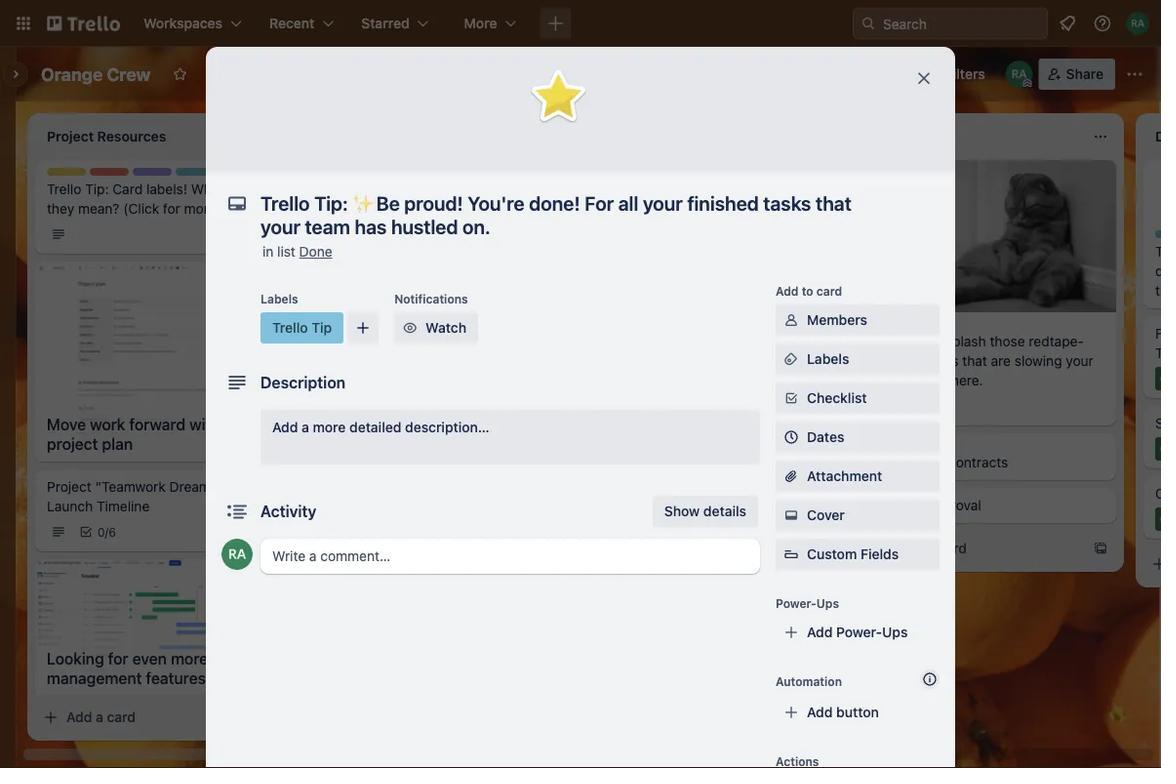 Task type: locate. For each thing, give the bounding box(es) containing it.
1 vertical spatial more
[[313, 419, 346, 435]]

0 vertical spatial team
[[465, 201, 496, 217]]

more
[[184, 201, 216, 217], [313, 419, 346, 435]]

1 horizontal spatial ruby anderson (rubyanderson7) image
[[1006, 61, 1034, 88]]

0 horizontal spatial a
[[96, 709, 103, 725]]

power- down power-ups on the bottom right of the page
[[837, 624, 883, 641]]

your up what
[[433, 201, 461, 217]]

card
[[113, 181, 143, 197]]

are
[[667, 201, 687, 217], [992, 353, 1012, 369]]

tip
[[210, 169, 228, 183], [359, 169, 377, 183], [636, 169, 654, 183], [312, 320, 332, 336], [913, 321, 931, 335]]

ruby anderson (rubyanderson7) image right open information menu "image"
[[1127, 12, 1150, 35]]

search image
[[861, 16, 877, 31]]

1 vertical spatial card
[[939, 540, 968, 557]]

sm image inside members link
[[782, 310, 802, 330]]

description…
[[405, 419, 490, 435]]

1 vertical spatial sketch
[[324, 435, 367, 451]]

0 horizontal spatial team
[[175, 169, 205, 183]]

trello for trello tip trello tip: this is where assigned tasks live so that your team can see who's working on what and when it's due.
[[324, 169, 356, 183]]

sketch left the at left bottom
[[324, 435, 367, 451]]

are inside the 'trello tip trello tip: splash those redtape- heavy issues that are slowing your team down here.'
[[992, 353, 1012, 369]]

0 vertical spatial more
[[184, 201, 216, 217]]

tasks inside trello tip trello tip: this is where assigned tasks live so that your team can see who's working on what and when it's due.
[[324, 201, 357, 217]]

crew
[[107, 63, 151, 84]]

it's
[[324, 240, 343, 256]]

1 sketch from the top
[[324, 294, 367, 310]]

1 horizontal spatial list
[[433, 392, 452, 408]]

more down what
[[184, 201, 216, 217]]

1 horizontal spatial are
[[992, 353, 1012, 369]]

tasks up awaiting
[[601, 201, 635, 217]]

edit
[[324, 337, 348, 353]]

0 horizontal spatial labels
[[261, 292, 298, 306]]

step.
[[710, 220, 742, 236]]

1 horizontal spatial ups
[[883, 624, 908, 641]]

board
[[268, 66, 306, 82]]

tasks
[[324, 201, 357, 217], [601, 201, 635, 217]]

1 sm image from the top
[[782, 310, 802, 330]]

that inside trello tip trello tip: 💬for those in-between tasks that are almost done but also awaiting one last step.
[[638, 201, 663, 217]]

those
[[705, 181, 741, 197], [991, 333, 1026, 350]]

None text field
[[251, 186, 895, 244]]

1 horizontal spatial that
[[638, 201, 663, 217]]

color: sky, title: "trello tip" element
[[176, 168, 228, 183], [324, 168, 377, 183], [601, 168, 654, 183], [261, 312, 344, 344], [879, 320, 931, 335]]

trello tip trello tip: splash those redtape- heavy issues that are slowing your team down here.
[[879, 321, 1094, 389]]

font
[[505, 435, 533, 451]]

on
[[418, 220, 434, 236]]

also
[[796, 201, 822, 217]]

tip: inside trello tip trello tip: 💬for those in-between tasks that are almost done but also awaiting one last step.
[[640, 181, 663, 197]]

1 horizontal spatial add a card
[[898, 540, 968, 557]]

team
[[175, 169, 205, 183], [366, 282, 397, 296]]

2 sm image from the top
[[782, 350, 802, 369]]

team inside the 'trello tip trello tip: splash those redtape- heavy issues that are slowing your team down here.'
[[879, 372, 910, 389]]

sm image for checklist
[[782, 389, 802, 408]]

1 horizontal spatial team
[[879, 372, 910, 389]]

sm image inside checklist link
[[782, 389, 802, 408]]

are left slowing on the right of the page
[[992, 353, 1012, 369]]

ups up add power-ups
[[817, 597, 840, 610]]

back to home image
[[47, 8, 120, 39]]

add power-ups link
[[776, 617, 940, 648]]

when
[[499, 220, 533, 236]]

trello tip: card labels! what do they mean? (click for more info) link
[[47, 180, 266, 219]]

are for almost
[[667, 201, 687, 217]]

team up "for"
[[175, 169, 205, 183]]

tip: inside the 'trello tip trello tip: splash those redtape- heavy issues that are slowing your team down here.'
[[917, 333, 941, 350]]

1 horizontal spatial those
[[991, 333, 1026, 350]]

1 vertical spatial design
[[324, 282, 363, 296]]

0 notifications image
[[1056, 12, 1080, 35]]

0 vertical spatial color: purple, title: "design team" element
[[133, 168, 205, 183]]

0 horizontal spatial team
[[465, 201, 496, 217]]

tip: up live
[[362, 181, 386, 197]]

tasks up the who's
[[324, 201, 357, 217]]

0 horizontal spatial color: purple, title: "design team" element
[[133, 168, 205, 183]]

team inside design team sketch site banner
[[366, 282, 397, 296]]

trello for trello tip: card labels! what do they mean? (click for more info)
[[47, 181, 81, 197]]

tip inside trello tip trello tip: 💬for those in-between tasks that are almost done but also awaiting one last step.
[[636, 169, 654, 183]]

tasks for that
[[601, 201, 635, 217]]

tip inside trello tip trello tip: this is where assigned tasks live so that your team can see who's working on what and when it's due.
[[359, 169, 377, 183]]

ups down fields
[[883, 624, 908, 641]]

dream
[[169, 479, 211, 495]]

0 horizontal spatial more
[[184, 201, 216, 217]]

2 tasks from the left
[[601, 201, 635, 217]]

1 horizontal spatial more
[[313, 419, 346, 435]]

labels up create from template… image
[[807, 351, 850, 367]]

color: sky, title: "trello tip" element for trello tip: splash those redtape- heavy issues that are slowing your team down here.
[[879, 320, 931, 335]]

list up 'description…'
[[433, 392, 452, 408]]

members
[[807, 312, 868, 328]]

issues
[[920, 353, 959, 369]]

1 vertical spatial color: purple, title: "design team" element
[[324, 281, 397, 296]]

is
[[420, 181, 430, 197]]

trello
[[176, 169, 207, 183], [324, 169, 356, 183], [601, 169, 633, 183], [47, 181, 81, 197], [324, 181, 359, 197], [601, 181, 636, 197], [272, 320, 308, 336], [879, 321, 910, 335], [879, 333, 913, 350]]

1 horizontal spatial color: purple, title: "design team" element
[[324, 281, 397, 296]]

sm image
[[400, 318, 420, 338]]

sketch left site
[[324, 294, 367, 310]]

0 vertical spatial team
[[175, 169, 205, 183]]

customer
[[370, 392, 430, 408]]

that inside trello tip trello tip: this is where assigned tasks live so that your team can see who's working on what and when it's due.
[[405, 201, 430, 217]]

star or unstar board image
[[172, 66, 188, 82]]

0 horizontal spatial tasks
[[324, 201, 357, 217]]

1 vertical spatial are
[[992, 353, 1012, 369]]

1 vertical spatial add a card
[[66, 709, 136, 725]]

1 vertical spatial list
[[433, 392, 452, 408]]

power- down custom
[[776, 597, 817, 610]]

list right in
[[277, 244, 296, 260]]

0 horizontal spatial those
[[705, 181, 741, 197]]

launch
[[47, 498, 93, 515]]

tip: up issues
[[917, 333, 941, 350]]

that inside the 'trello tip trello tip: splash those redtape- heavy issues that are slowing your team down here.'
[[963, 353, 988, 369]]

0 horizontal spatial list
[[277, 244, 296, 260]]

done
[[736, 201, 768, 217]]

0 vertical spatial ups
[[817, 597, 840, 610]]

tasks inside trello tip trello tip: 💬for those in-between tasks that are almost done but also awaiting one last step.
[[601, 201, 635, 217]]

Write a comment text field
[[261, 539, 761, 574]]

0 vertical spatial ruby anderson (rubyanderson7) image
[[1127, 12, 1150, 35]]

1 horizontal spatial tasks
[[601, 201, 635, 217]]

that up one
[[638, 201, 663, 217]]

your inside trello tip trello tip: this is where assigned tasks live so that your team can see who's working on what and when it's due.
[[433, 201, 461, 217]]

a
[[302, 419, 309, 435], [928, 540, 935, 557], [96, 709, 103, 725]]

color: purple, title: "design team" element
[[133, 168, 205, 183], [324, 281, 397, 296]]

tip inside the 'trello tip trello tip: splash those redtape- heavy issues that are slowing your team down here.'
[[913, 321, 931, 335]]

tip: inside trello tip trello tip: this is where assigned tasks live so that your team can see who's working on what and when it's due.
[[362, 181, 386, 197]]

tip: for splash
[[917, 333, 941, 350]]

3 sm image from the top
[[782, 389, 802, 408]]

0 horizontal spatial design
[[133, 169, 172, 183]]

that
[[405, 201, 430, 217], [638, 201, 663, 217], [963, 353, 988, 369]]

0 vertical spatial power-
[[776, 597, 817, 610]]

add button
[[807, 704, 880, 721]]

1 vertical spatial labels
[[807, 351, 850, 367]]

0 horizontal spatial that
[[405, 201, 430, 217]]

your for redtape-
[[1067, 353, 1094, 369]]

add to card
[[776, 284, 843, 298]]

tip: inside trello tip: card labels! what do they mean? (click for more info)
[[85, 181, 109, 197]]

0 vertical spatial add a card button
[[867, 533, 1086, 564]]

card
[[817, 284, 843, 298], [939, 540, 968, 557], [107, 709, 136, 725]]

more down curate at the bottom of page
[[313, 419, 346, 435]]

2 sketch from the top
[[324, 435, 367, 451]]

0 vertical spatial labels
[[261, 292, 298, 306]]

2 horizontal spatial ruby anderson (rubyanderson7) image
[[1127, 12, 1150, 35]]

4 sm image from the top
[[782, 506, 802, 525]]

add a card button
[[867, 533, 1086, 564], [35, 702, 254, 733]]

💬for
[[667, 181, 701, 197]]

0 vertical spatial your
[[433, 201, 461, 217]]

0 vertical spatial sketch
[[324, 294, 367, 310]]

1 vertical spatial your
[[1067, 353, 1094, 369]]

sm image inside the labels link
[[782, 350, 802, 369]]

orange
[[41, 63, 103, 84]]

automation image
[[881, 59, 909, 86]]

2 vertical spatial a
[[96, 709, 103, 725]]

that up here.
[[963, 353, 988, 369]]

one
[[657, 220, 681, 236]]

those up slowing on the right of the page
[[991, 333, 1026, 350]]

in
[[263, 244, 274, 260]]

0 horizontal spatial power-
[[776, 597, 817, 610]]

1 horizontal spatial design
[[324, 282, 363, 296]]

color: lime, title: "halp" element
[[219, 168, 258, 183]]

0 horizontal spatial are
[[667, 201, 687, 217]]

1 horizontal spatial a
[[302, 419, 309, 435]]

1 vertical spatial those
[[991, 333, 1026, 350]]

freelancer contracts
[[879, 454, 1009, 471]]

1 horizontal spatial your
[[1067, 353, 1094, 369]]

down
[[914, 372, 948, 389]]

redtape-
[[1030, 333, 1085, 350]]

notifications
[[395, 292, 468, 306]]

2 horizontal spatial that
[[963, 353, 988, 369]]

see
[[526, 201, 549, 217]]

/
[[105, 525, 109, 539]]

info)
[[220, 201, 249, 217]]

None checkbox
[[1156, 367, 1162, 391], [1156, 437, 1162, 461], [1156, 367, 1162, 391], [1156, 437, 1162, 461]]

0 vertical spatial those
[[705, 181, 741, 197]]

team down heavy
[[879, 372, 910, 389]]

your down "redtape-" at top right
[[1067, 353, 1094, 369]]

done
[[299, 244, 333, 260]]

those inside the 'trello tip trello tip: splash those redtape- heavy issues that are slowing your team down here.'
[[991, 333, 1026, 350]]

that down the is
[[405, 201, 430, 217]]

those inside trello tip trello tip: 💬for those in-between tasks that are almost done but also awaiting one last step.
[[705, 181, 741, 197]]

tip: for this
[[362, 181, 386, 197]]

ups
[[817, 597, 840, 610], [883, 624, 908, 641]]

ruby anderson (rubyanderson7) image right the filters
[[1006, 61, 1034, 88]]

1 tasks from the left
[[324, 201, 357, 217]]

color: purple, title: "design team" element down due.
[[324, 281, 397, 296]]

list
[[277, 244, 296, 260], [433, 392, 452, 408]]

color: purple, title: "design team" element up "for"
[[133, 168, 205, 183]]

your inside the 'trello tip trello tip: splash those redtape- heavy issues that are slowing your team down here.'
[[1067, 353, 1094, 369]]

more inside trello tip: card labels! what do they mean? (click for more info)
[[184, 201, 216, 217]]

1 horizontal spatial team
[[366, 282, 397, 296]]

1 vertical spatial team
[[879, 372, 910, 389]]

tip:
[[85, 181, 109, 197], [362, 181, 386, 197], [640, 181, 663, 197], [917, 333, 941, 350]]

tip for trello tip trello tip: 💬for those in-between tasks that are almost done but also awaiting one last step.
[[636, 169, 654, 183]]

labels!
[[146, 181, 187, 197]]

1 horizontal spatial labels
[[807, 351, 850, 367]]

mean?
[[78, 201, 120, 217]]

budget
[[879, 497, 924, 514]]

trello inside trello tip: card labels! what do they mean? (click for more info)
[[47, 181, 81, 197]]

t
[[1156, 244, 1162, 299]]

0 horizontal spatial your
[[433, 201, 461, 217]]

sm image inside "cover" link
[[782, 506, 802, 525]]

those up almost
[[705, 181, 741, 197]]

0 vertical spatial a
[[302, 419, 309, 435]]

the
[[371, 435, 392, 451]]

detailed
[[350, 419, 402, 435]]

sketch the "teamy dreamy" font link
[[324, 434, 551, 453]]

Board name text field
[[31, 59, 160, 90]]

timeline
[[97, 498, 150, 515]]

team for heavy
[[879, 372, 910, 389]]

create board or workspace image
[[546, 14, 566, 33]]

are inside trello tip trello tip: 💬for those in-between tasks that are almost done but also awaiting one last step.
[[667, 201, 687, 217]]

tip: left 💬for at the top right of the page
[[640, 181, 663, 197]]

where
[[434, 181, 473, 197]]

cover link
[[776, 500, 940, 531]]

color: red, title: "priority" element
[[90, 168, 131, 183]]

trello for trello tip trello tip: splash those redtape- heavy issues that are slowing your team down here.
[[879, 321, 910, 335]]

team up and
[[465, 201, 496, 217]]

checklist
[[807, 390, 868, 406]]

color: sky, title: "trello tip" element for trello tip: 💬for those in-between tasks that are almost done but also awaiting one last step.
[[601, 168, 654, 183]]

1 vertical spatial add a card button
[[35, 702, 254, 733]]

that for issues
[[963, 353, 988, 369]]

team inside trello tip trello tip: this is where assigned tasks live so that your team can see who's working on what and when it's due.
[[465, 201, 496, 217]]

0 vertical spatial are
[[667, 201, 687, 217]]

to
[[802, 284, 814, 298]]

labels up trello tip
[[261, 292, 298, 306]]

tip: up mean?
[[85, 181, 109, 197]]

ruby anderson (rubyanderson7) image down work"
[[222, 539, 253, 570]]

in-
[[744, 181, 762, 197]]

1 vertical spatial team
[[366, 282, 397, 296]]

0 vertical spatial design
[[133, 169, 172, 183]]

tasks for live
[[324, 201, 357, 217]]

1 horizontal spatial card
[[817, 284, 843, 298]]

sm image
[[782, 310, 802, 330], [782, 350, 802, 369], [782, 389, 802, 408], [782, 506, 802, 525]]

2 vertical spatial card
[[107, 709, 136, 725]]

filters button
[[917, 59, 992, 90]]

ruby anderson (rubyanderson7) image
[[1127, 12, 1150, 35], [1006, 61, 1034, 88], [222, 539, 253, 570]]

add a card
[[898, 540, 968, 557], [66, 709, 136, 725]]

6
[[109, 525, 116, 539]]

almost
[[691, 201, 733, 217]]

1 vertical spatial power-
[[837, 624, 883, 641]]

0 horizontal spatial add a card button
[[35, 702, 254, 733]]

tip for trello tip halp
[[210, 169, 228, 183]]

1 horizontal spatial power-
[[837, 624, 883, 641]]

1 vertical spatial a
[[928, 540, 935, 557]]

2 horizontal spatial a
[[928, 540, 935, 557]]

None checkbox
[[1156, 508, 1162, 531]]

in list done
[[263, 244, 333, 260]]

tip for trello tip
[[312, 320, 332, 336]]

2 vertical spatial ruby anderson (rubyanderson7) image
[[222, 539, 253, 570]]

show details link
[[653, 496, 759, 527]]

team left 'banner'
[[366, 282, 397, 296]]

0 horizontal spatial ups
[[817, 597, 840, 610]]

sketch site banner link
[[324, 293, 551, 312]]

are for slowing
[[992, 353, 1012, 369]]

are down 💬for at the top right of the page
[[667, 201, 687, 217]]



Task type: vqa. For each thing, say whether or not it's contained in the screenshot.
redtape-
yes



Task type: describe. For each thing, give the bounding box(es) containing it.
who's
[[324, 220, 361, 236]]

trello tip: splash those redtape- heavy issues that are slowing your team down here. link
[[879, 332, 1105, 391]]

color: yellow, title: "copy request" element
[[47, 168, 86, 176]]

workspace visible image
[[207, 66, 223, 82]]

awaiting
[[601, 220, 653, 236]]

add inside 'link'
[[272, 419, 298, 435]]

trello for trello tip trello tip: 💬for those in-between tasks that are almost done but also awaiting one last step.
[[601, 169, 633, 183]]

a inside 'link'
[[302, 419, 309, 435]]

tip: for 💬for
[[640, 181, 663, 197]]

share button
[[1040, 59, 1116, 90]]

live
[[361, 201, 382, 217]]

trello tip: this is where assigned tasks live so that your team can see who's working on what and when it's due. link
[[324, 180, 551, 258]]

project "teamwork dream work" launch timeline
[[47, 479, 254, 515]]

orange crew
[[41, 63, 151, 84]]

due.
[[347, 240, 374, 256]]

trello tip trello tip: 💬for those in-between tasks that are almost done but also awaiting one last step.
[[601, 169, 822, 236]]

share
[[1067, 66, 1104, 82]]

project "teamwork dream work" launch timeline link
[[47, 477, 266, 516]]

activity
[[261, 502, 317, 521]]

create from template… image
[[1094, 541, 1109, 557]]

open information menu image
[[1094, 14, 1113, 33]]

dreamy"
[[446, 435, 501, 451]]

attachment button
[[776, 461, 940, 492]]

done link
[[299, 244, 333, 260]]

members link
[[776, 305, 940, 336]]

tip for trello tip trello tip: splash those redtape- heavy issues that are slowing your team down here.
[[913, 321, 931, 335]]

but
[[772, 201, 793, 217]]

watch
[[426, 320, 467, 336]]

sketch inside sketch the "teamy dreamy" font link
[[324, 435, 367, 451]]

design inside design team sketch site banner
[[324, 282, 363, 296]]

"teamwork
[[95, 479, 166, 495]]

checklist link
[[776, 383, 940, 414]]

add power-ups
[[807, 624, 908, 641]]

slowing
[[1015, 353, 1063, 369]]

project
[[47, 479, 92, 495]]

custom fields
[[807, 546, 899, 562]]

splash
[[944, 333, 987, 350]]

sm image for members
[[782, 310, 802, 330]]

contracts
[[949, 454, 1009, 471]]

trello tip: 💬for those in-between tasks that are almost done but also awaiting one last step. link
[[601, 180, 828, 238]]

power- inside add power-ups link
[[837, 624, 883, 641]]

sketch the "teamy dreamy" font
[[324, 435, 533, 451]]

ruby anderson (rubyanderson7) image inside primary element
[[1127, 12, 1150, 35]]

so
[[386, 201, 401, 217]]

tip for trello tip trello tip: this is where assigned tasks live so that your team can see who's working on what and when it's due.
[[359, 169, 377, 183]]

that for tasks
[[638, 201, 663, 217]]

design team sketch site banner
[[324, 282, 441, 310]]

custom
[[807, 546, 858, 562]]

work"
[[215, 479, 254, 495]]

drafts
[[389, 337, 426, 353]]

email
[[352, 337, 386, 353]]

for
[[163, 201, 180, 217]]

0 horizontal spatial add a card
[[66, 709, 136, 725]]

show menu image
[[1126, 64, 1145, 84]]

attachment
[[807, 468, 883, 484]]

more inside 'link'
[[313, 419, 346, 435]]

sm image for labels
[[782, 350, 802, 369]]

assigned
[[476, 181, 533, 197]]

add a more detailed description…
[[272, 419, 490, 435]]

power-ups
[[776, 597, 840, 610]]

dates
[[807, 429, 845, 445]]

trello tip: card labels! what do they mean? (click for more info)
[[47, 181, 249, 217]]

color: orange, title: "one more step" element
[[324, 379, 363, 387]]

those for slowing
[[991, 333, 1026, 350]]

1 vertical spatial ups
[[883, 624, 908, 641]]

this
[[390, 181, 417, 197]]

approval
[[928, 497, 982, 514]]

0 vertical spatial list
[[277, 244, 296, 260]]

1 vertical spatial ruby anderson (rubyanderson7) image
[[1006, 61, 1034, 88]]

curate customer list link
[[324, 391, 551, 410]]

budget approval
[[879, 497, 982, 514]]

details
[[704, 503, 747, 519]]

color: sky, title: "trello tip" element for trello tip: this is where assigned tasks live so that your team can see who's working on what and when it's due.
[[324, 168, 377, 183]]

0
[[98, 525, 105, 539]]

add button button
[[776, 697, 940, 728]]

priority
[[90, 169, 131, 183]]

team for assigned
[[465, 201, 496, 217]]

0 vertical spatial card
[[817, 284, 843, 298]]

0 horizontal spatial card
[[107, 709, 136, 725]]

priority design team
[[90, 169, 205, 183]]

freelancer
[[879, 454, 945, 471]]

your for where
[[433, 201, 461, 217]]

sm image for cover
[[782, 506, 802, 525]]

2 horizontal spatial card
[[939, 540, 968, 557]]

what
[[191, 181, 224, 197]]

labels link
[[776, 344, 940, 375]]

1
[[902, 399, 908, 413]]

"teamy
[[395, 435, 443, 451]]

description
[[261, 373, 346, 392]]

1 horizontal spatial add a card button
[[867, 533, 1086, 564]]

what
[[438, 220, 468, 236]]

curate customer list
[[324, 392, 452, 408]]

edit email drafts
[[324, 337, 426, 353]]

star image
[[528, 66, 590, 129]]

Search field
[[877, 9, 1048, 38]]

banner
[[397, 294, 441, 310]]

can
[[500, 201, 523, 217]]

0 / 6
[[98, 525, 116, 539]]

0 horizontal spatial ruby anderson (rubyanderson7) image
[[222, 539, 253, 570]]

show details
[[665, 503, 747, 519]]

sketch inside design team sketch site banner
[[324, 294, 367, 310]]

(click
[[123, 201, 159, 217]]

trello for trello tip
[[272, 320, 308, 336]]

trello for trello tip halp
[[176, 169, 207, 183]]

primary element
[[0, 0, 1162, 47]]

watch button
[[395, 312, 478, 344]]

add inside button
[[807, 704, 833, 721]]

0 vertical spatial add a card
[[898, 540, 968, 557]]

budget approval link
[[879, 496, 1105, 516]]

and
[[472, 220, 496, 236]]

freelancer contracts link
[[879, 453, 1105, 473]]

custom fields button
[[776, 545, 940, 564]]

dates button
[[776, 422, 940, 453]]

those for almost
[[705, 181, 741, 197]]

filters
[[946, 66, 986, 82]]

curate
[[324, 392, 366, 408]]

create from template… image
[[816, 389, 832, 404]]

trello tip halp
[[176, 169, 245, 183]]

last
[[684, 220, 707, 236]]



